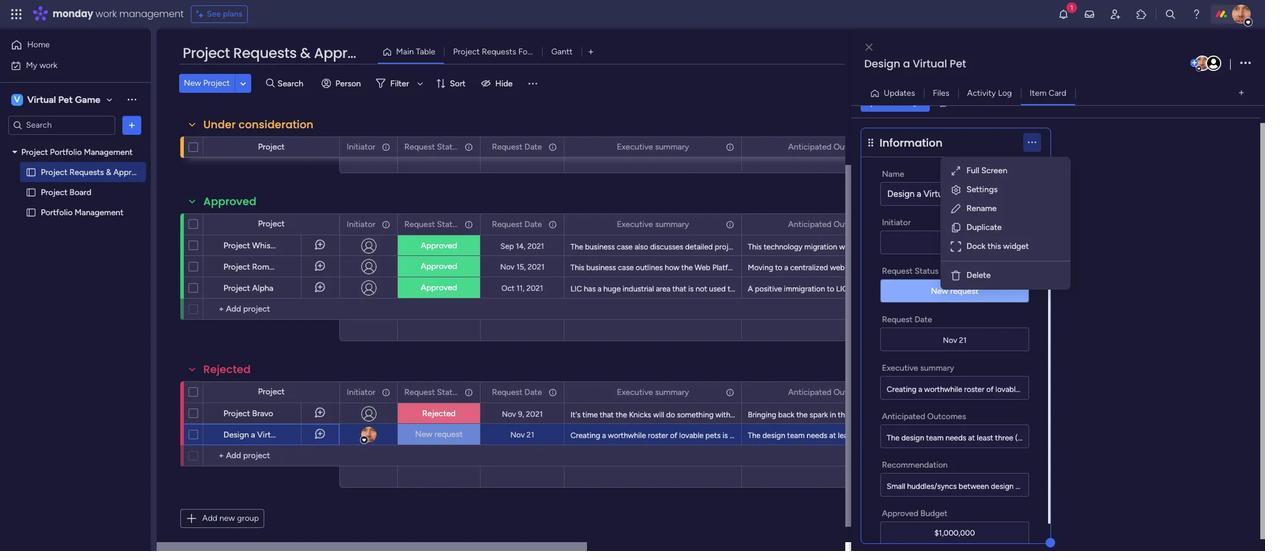 Task type: vqa. For each thing, say whether or not it's contained in the screenshot.
Explore templates button
no



Task type: locate. For each thing, give the bounding box(es) containing it.
request date field for under consideration
[[489, 140, 545, 153]]

this for this technology migration will reduce overhead costs associated with the large workforce currently required to manage these tasks. de-centralized emp
[[748, 242, 762, 251]]

2 administrative from the left
[[1206, 263, 1254, 272]]

list box containing project portfolio management
[[0, 140, 151, 382]]

nov 21
[[943, 336, 967, 344], [511, 430, 534, 439]]

payroll
[[1136, 263, 1159, 272]]

lovable down 'something'
[[679, 431, 704, 440]]

0 horizontal spatial success
[[829, 431, 856, 440]]

1 executive summary field from the top
[[614, 140, 692, 153]]

Request Status field
[[401, 140, 461, 153], [401, 218, 461, 231], [401, 386, 461, 399]]

goals,
[[742, 242, 762, 251]]

initiator for first initiator field from the bottom of the page
[[347, 387, 375, 397]]

0 vertical spatial this
[[748, 242, 762, 251]]

project requests & approvals inside list box
[[41, 167, 150, 177]]

management
[[84, 147, 133, 157], [75, 207, 123, 217]]

pets
[[1022, 385, 1037, 394], [706, 431, 721, 440]]

column information image
[[381, 142, 391, 152], [548, 142, 558, 152], [725, 142, 735, 152], [548, 220, 558, 229], [381, 388, 391, 397], [725, 388, 735, 397]]

options image
[[1240, 55, 1251, 71], [126, 119, 138, 131]]

crucial
[[1046, 385, 1069, 394], [730, 431, 753, 440]]

2021 right 14,
[[527, 242, 544, 250]]

21 down nov 9, 2021
[[527, 430, 534, 439]]

Executive summary field
[[614, 140, 692, 153], [614, 218, 692, 231], [614, 386, 692, 399]]

see
[[207, 9, 221, 19]]

three down career
[[995, 433, 1013, 442]]

0 vertical spatial public board image
[[25, 166, 37, 178]]

0 vertical spatial creating
[[887, 385, 917, 394]]

the right sep 14, 2021
[[571, 242, 583, 251]]

column information image for 1st request status field from the top
[[464, 142, 474, 152]]

and right the project,
[[1020, 263, 1033, 272]]

enable
[[966, 263, 988, 272]]

1 vertical spatial that
[[600, 410, 614, 419]]

work inside button
[[39, 60, 57, 70]]

under consideration
[[203, 117, 314, 132]]

3 anticipated outcomes field from the top
[[785, 386, 875, 399]]

0 horizontal spatial lovable
[[679, 431, 704, 440]]

invite members image
[[1110, 8, 1122, 20]]

rejected inside field
[[203, 362, 251, 377]]

0 horizontal spatial this
[[571, 263, 584, 272]]

1 horizontal spatial creating
[[887, 385, 917, 394]]

anticipated
[[788, 142, 832, 152], [788, 219, 832, 229], [788, 387, 832, 397], [882, 412, 925, 422]]

teams
[[1045, 482, 1066, 491]]

0 horizontal spatial requests
[[70, 167, 104, 177]]

fun
[[1256, 263, 1265, 272]]

0 vertical spatial executive summary field
[[614, 140, 692, 153]]

designs
[[936, 431, 962, 440], [1075, 433, 1101, 442]]

Under consideration field
[[200, 117, 316, 132]]

2 request date field from the top
[[489, 218, 545, 231]]

design a virtual pet down bravo
[[223, 430, 296, 440]]

notifications image
[[1058, 8, 1070, 20]]

1 vertical spatial public board image
[[25, 207, 37, 218]]

1 vertical spatial creating
[[571, 431, 600, 440]]

pet up "teams"
[[1061, 433, 1073, 442]]

worthwhile down knicks
[[608, 431, 646, 440]]

requests for project requests & approvals field
[[233, 43, 297, 63]]

+ add project text field down bravo
[[209, 449, 334, 463]]

business up huge
[[586, 263, 616, 272]]

anticipated for second anticipated outcomes field from the top
[[788, 219, 832, 229]]

nov down jobs
[[943, 336, 957, 344]]

dock
[[967, 241, 986, 251]]

0 horizontal spatial add view image
[[589, 48, 593, 56]]

0 vertical spatial initiator field
[[344, 140, 378, 153]]

0 horizontal spatial that
[[600, 410, 614, 419]]

design down "close" icon
[[864, 56, 900, 71]]

work
[[96, 7, 117, 21], [39, 60, 57, 70], [995, 431, 1011, 440], [1134, 433, 1150, 442]]

1 vertical spatial new
[[931, 286, 948, 296]]

requests inside field
[[233, 43, 297, 63]]

2 + add project text field from the top
[[209, 449, 334, 463]]

huddles/syncs
[[907, 482, 957, 491]]

game's
[[1118, 385, 1143, 394], [801, 431, 827, 440]]

hide
[[495, 78, 513, 88]]

1 horizontal spatial that
[[673, 284, 687, 293]]

1 vertical spatial request status field
[[401, 218, 461, 231]]

options image right millerjeremy500@gmail.com image at the right top of the page
[[1240, 55, 1251, 71]]

Search field
[[275, 75, 310, 92]]

column information image for 2nd initiator field from the bottom
[[381, 220, 391, 229]]

case left the also
[[617, 242, 633, 251]]

1 horizontal spatial area
[[1122, 284, 1137, 293]]

approvals up person
[[314, 43, 384, 63]]

0 horizontal spatial lic
[[571, 284, 582, 293]]

date for request date field corresponding to under consideration's column information icon
[[525, 142, 542, 152]]

this up has
[[571, 263, 584, 272]]

1 vertical spatial project requests & approvals
[[41, 167, 150, 177]]

2 public board image from the top
[[25, 207, 37, 218]]

2021 right 9,
[[526, 409, 543, 418]]

1 horizontal spatial lovable
[[996, 385, 1020, 394]]

9,
[[518, 409, 524, 418]]

manage up payroll
[[1130, 242, 1157, 251]]

project up 'project romeo'
[[223, 241, 250, 251]]

0 horizontal spatial request
[[435, 429, 463, 439]]

management down the board
[[75, 207, 123, 217]]

project.
[[1178, 263, 1205, 272]]

2021 for nov 15, 2021
[[528, 262, 544, 271]]

justification
[[1113, 263, 1154, 272]]

sep 14, 2021
[[501, 242, 544, 250]]

0 horizontal spatial administrative
[[871, 263, 919, 272]]

design
[[864, 56, 900, 71], [887, 189, 915, 199], [223, 430, 249, 440]]

0 horizontal spatial project requests & approvals
[[41, 167, 150, 177]]

creating down time
[[571, 431, 600, 440]]

date
[[525, 142, 542, 152], [525, 219, 542, 229], [915, 315, 932, 325], [525, 387, 542, 397]]

1 vertical spatial crucial
[[730, 431, 753, 440]]

add view image
[[589, 48, 593, 56], [1239, 89, 1244, 98]]

management
[[119, 7, 184, 21]]

area left on
[[1122, 284, 1137, 293]]

systems
[[1161, 263, 1189, 272]]

project,
[[991, 263, 1018, 272]]

0 vertical spatial manage
[[1130, 242, 1157, 251]]

Project Requests & Approvals field
[[180, 43, 384, 63]]

0 vertical spatial + add project text field
[[209, 302, 334, 316]]

0 vertical spatial project requests & approvals
[[183, 43, 384, 63]]

home
[[27, 40, 50, 50]]

2021 for oct 11, 2021
[[526, 284, 543, 292]]

new right 35k
[[937, 284, 952, 293]]

pet inside workspace selection 'element'
[[58, 94, 73, 105]]

1 vertical spatial approvals
[[113, 167, 150, 177]]

1 horizontal spatial centralized
[[1214, 242, 1252, 251]]

portfolio down project board
[[41, 207, 73, 217]]

0 vertical spatial design a virtual pet
[[864, 56, 966, 71]]

0 vertical spatial new request
[[931, 286, 979, 296]]

begin up 'ideas' at the bottom of the page
[[1113, 433, 1132, 442]]

1 horizontal spatial new
[[937, 284, 952, 293]]

worthwhile up regarding
[[924, 385, 962, 394]]

design down youth
[[902, 433, 924, 442]]

1 horizontal spatial industrial
[[1089, 284, 1120, 293]]

emp
[[1254, 242, 1265, 251]]

nov 21 down jobs
[[943, 336, 967, 344]]

full screen
[[967, 166, 1007, 176]]

approvals down project portfolio management
[[113, 167, 150, 177]]

design a virtual pet up updates at top right
[[864, 56, 966, 71]]

do
[[666, 410, 675, 419]]

(3) down bringing back the spark in the eyes of the nyc youth regarding basketball career
[[876, 431, 886, 440]]

and right its
[[1099, 263, 1111, 272]]

rejected
[[203, 362, 251, 377], [422, 409, 456, 419]]

nov 9, 2021
[[502, 409, 543, 418]]

area
[[656, 284, 671, 293], [1122, 284, 1137, 293]]

sep
[[501, 242, 514, 250]]

approved budget
[[882, 508, 948, 519]]

0 vertical spatial game's
[[1118, 385, 1143, 394]]

assumptions,
[[846, 242, 891, 251]]

1 initiator field from the top
[[344, 140, 378, 153]]

0 horizontal spatial approvals
[[113, 167, 150, 177]]

item
[[1030, 88, 1047, 98]]

help image
[[1191, 8, 1203, 20]]

project bravo
[[223, 409, 273, 419]]

small
[[887, 482, 905, 491]]

roster
[[964, 385, 985, 394], [648, 431, 668, 440]]

column information image
[[464, 142, 474, 152], [381, 220, 391, 229], [464, 220, 474, 229], [725, 220, 735, 229], [464, 388, 474, 397], [548, 388, 558, 397]]

this up (wp)
[[748, 242, 762, 251]]

lic left 3
[[836, 284, 848, 293]]

performance
[[764, 242, 808, 251]]

pet inside field
[[950, 56, 966, 71]]

caret down image
[[12, 148, 17, 156]]

options image down workspace options icon
[[126, 119, 138, 131]]

Design a Virtual Pet field
[[861, 56, 1188, 72]]

0 vertical spatial 21
[[959, 336, 967, 344]]

millerjeremy500@gmail.com image
[[1206, 56, 1222, 71]]

search everything image
[[1165, 8, 1177, 20]]

0 vertical spatial centralized
[[1214, 242, 1252, 251]]

1 horizontal spatial request
[[950, 286, 979, 296]]

Rejected field
[[200, 362, 254, 377]]

column information image for first executive summary field from the bottom of the page
[[725, 388, 735, 397]]

inbox image
[[1084, 8, 1096, 20]]

initiator for 2nd initiator field from the bottom
[[347, 219, 375, 229]]

designs up foster
[[1075, 433, 1101, 442]]

column information image for request date field corresponding to under consideration
[[548, 142, 558, 152]]

design a virtual pet
[[864, 56, 966, 71], [887, 189, 965, 199], [223, 430, 296, 440]]

anticipated outcomes field for under consideration
[[785, 140, 875, 153]]

centralized left emp
[[1214, 242, 1252, 251]]

request status for column information image associated with second request status field
[[404, 219, 461, 229]]

pets down 'something'
[[706, 431, 721, 440]]

0 horizontal spatial pet
[[922, 431, 934, 440]]

request date field for approved
[[489, 218, 545, 231]]

1 anticipated outcomes field from the top
[[785, 140, 875, 153]]

approvals inside list box
[[113, 167, 150, 177]]

design down project bravo
[[223, 430, 249, 440]]

& inside list box
[[106, 167, 111, 177]]

administrative down overhead
[[871, 263, 919, 272]]

and down tasks. on the right top
[[1191, 263, 1204, 272]]

1 horizontal spatial creating a worthwhile roster of lovable pets is crucial to virtual pet game's success
[[887, 385, 1173, 394]]

workspace options image
[[126, 94, 138, 105]]

1 image
[[1067, 1, 1077, 14]]

lovable up career
[[996, 385, 1020, 394]]

design
[[763, 431, 785, 440], [902, 433, 924, 442], [991, 482, 1014, 491]]

roster up the basketball
[[964, 385, 985, 394]]

column information image for third request date field
[[548, 388, 558, 397]]

lic left has
[[571, 284, 582, 293]]

request status for column information image for third request status field from the top
[[404, 387, 461, 397]]

0 horizontal spatial roster
[[648, 431, 668, 440]]

0 horizontal spatial new request
[[415, 429, 463, 439]]

0 horizontal spatial creating a worthwhile roster of lovable pets is crucial to virtual pet game's success
[[571, 431, 856, 440]]

themselves
[[732, 410, 772, 419]]

request for column information image for third request status field from the top
[[404, 387, 435, 397]]

is
[[688, 284, 694, 293], [782, 284, 787, 293], [1039, 385, 1044, 394], [723, 431, 728, 440]]

duplicate image
[[950, 222, 962, 234]]

1 horizontal spatial new
[[415, 429, 433, 439]]

0 vertical spatial crucial
[[1046, 385, 1069, 394]]

card
[[1049, 88, 1067, 98]]

area down how
[[656, 284, 671, 293]]

request for request date field corresponding to under consideration's column information icon
[[492, 142, 523, 152]]

portfolio down search in workspace field
[[50, 147, 82, 157]]

this for this business case outlines how the web platform (wp) project will address current business concerns, the benefits of the project, and recommendations and justification of the project. the business case
[[571, 263, 584, 272]]

outcomes right nyc
[[927, 412, 966, 422]]

0 vertical spatial new
[[184, 78, 201, 88]]

2 area from the left
[[1122, 284, 1137, 293]]

needs down spark
[[807, 431, 828, 440]]

1 vertical spatial anticipated outcomes field
[[785, 218, 875, 231]]

roster down do
[[648, 431, 668, 440]]

1 horizontal spatial lic
[[836, 284, 848, 293]]

design a virtual pet inside field
[[864, 56, 966, 71]]

will down the business case also discusses detailed project goals, performance measures, assumptions, constraints, and alternative options.
[[789, 263, 801, 272]]

executive for under consideration's executive summary field
[[617, 142, 653, 152]]

constraints,
[[893, 242, 934, 251]]

1 vertical spatial &
[[106, 167, 111, 177]]

2021
[[527, 242, 544, 250], [528, 262, 544, 271], [526, 284, 543, 292], [526, 409, 543, 418]]

initiator for 1st initiator field
[[347, 142, 375, 152]]

0 horizontal spatial creating
[[571, 431, 600, 440]]

21
[[959, 336, 967, 344], [527, 430, 534, 439]]

nov
[[500, 262, 515, 271], [943, 336, 957, 344], [502, 409, 516, 418], [511, 430, 525, 439]]

2 executive summary field from the top
[[614, 218, 692, 231]]

Request Date field
[[489, 140, 545, 153], [489, 218, 545, 231], [489, 386, 545, 399]]

1 horizontal spatial requests
[[233, 43, 297, 63]]

reduce
[[852, 242, 876, 251]]

creating up nyc
[[887, 385, 917, 394]]

designs down regarding
[[936, 431, 962, 440]]

Anticipated Outcomes field
[[785, 140, 875, 153], [785, 218, 875, 231], [785, 386, 875, 399]]

1 horizontal spatial worthwhile
[[924, 385, 962, 394]]

administrative
[[871, 263, 919, 272], [1206, 263, 1254, 272]]

1 lic from the left
[[571, 284, 582, 293]]

will left enable
[[953, 263, 964, 272]]

that left not
[[673, 284, 687, 293]]

1 vertical spatial pets
[[706, 431, 721, 440]]

requests inside button
[[482, 47, 516, 57]]

full screen image
[[950, 165, 962, 177]]

2 initiator field from the top
[[344, 218, 378, 231]]

request date
[[492, 142, 542, 152], [492, 219, 542, 229], [882, 315, 932, 325], [492, 387, 542, 397]]

0 vertical spatial request date field
[[489, 140, 545, 153]]

list box
[[0, 140, 151, 382]]

1 vertical spatial + add project text field
[[209, 449, 334, 463]]

0 horizontal spatial designs
[[936, 431, 962, 440]]

across down this business case outlines how the web platform (wp) project will address current business concerns, the benefits of the project, and recommendations and justification of the project. the business case
[[912, 284, 935, 293]]

delete image
[[950, 270, 962, 281]]

will
[[839, 242, 850, 251], [789, 263, 801, 272], [953, 263, 964, 272], [653, 410, 664, 419]]

requests up the board
[[70, 167, 104, 177]]

the design team needs at least three (3) complete pet designs to begin work with the dev team down youth
[[748, 431, 1076, 440]]

begin
[[974, 431, 993, 440], [1113, 433, 1132, 442]]

column information image for executive summary field corresponding to approved
[[725, 220, 735, 229]]

& down project portfolio management
[[106, 167, 111, 177]]

v
[[14, 94, 20, 104]]

2 vertical spatial request status field
[[401, 386, 461, 399]]

project up project board
[[41, 167, 67, 177]]

add new group button
[[180, 509, 264, 528]]

option
[[0, 141, 151, 144]]

overhead
[[878, 242, 910, 251]]

status
[[437, 142, 461, 152], [437, 219, 461, 229], [915, 266, 939, 276], [437, 387, 461, 397]]

executive summary for under consideration's executive summary field
[[617, 142, 689, 152]]

1 vertical spatial game's
[[801, 431, 827, 440]]

1 vertical spatial design a virtual pet
[[887, 189, 965, 199]]

0 horizontal spatial area
[[656, 284, 671, 293]]

1 vertical spatial nov 21
[[511, 430, 534, 439]]

request status
[[404, 142, 461, 152], [404, 219, 461, 229], [882, 266, 939, 276], [404, 387, 461, 397]]

1 horizontal spatial complete
[[1027, 433, 1060, 442]]

1 public board image from the top
[[25, 166, 37, 178]]

project up bravo
[[258, 387, 285, 397]]

& inside project requests & approvals field
[[300, 43, 311, 63]]

menu image
[[527, 77, 539, 89]]

request status for column information image for 1st request status field from the top
[[404, 142, 461, 152]]

1 request date field from the top
[[489, 140, 545, 153]]

web-
[[830, 263, 848, 272]]

workspace selection element
[[11, 93, 102, 107]]

2/3
[[818, 284, 829, 293]]

0 vertical spatial rejected
[[203, 362, 251, 377]]

request for column information image for third request date field
[[492, 387, 523, 397]]

address
[[803, 263, 829, 272]]

2 vertical spatial anticipated outcomes field
[[785, 386, 875, 399]]

+ Add project text field
[[209, 302, 334, 316], [209, 449, 334, 463]]

2021 right 15,
[[528, 262, 544, 271]]

column information image for third request status field from the top
[[464, 388, 474, 397]]

$1,000,000
[[935, 528, 975, 537]]

measures,
[[810, 242, 844, 251]]

approved
[[203, 194, 257, 209], [421, 241, 457, 251], [421, 261, 457, 271], [421, 283, 457, 293], [882, 508, 919, 519]]

0 vertical spatial design
[[864, 56, 900, 71]]

plans
[[223, 9, 243, 19]]

executive summary for executive summary field corresponding to approved
[[617, 219, 689, 229]]

requests up v2 search icon
[[233, 43, 297, 63]]

files
[[933, 88, 950, 98]]

1 vertical spatial add view image
[[1239, 89, 1244, 98]]

team
[[787, 431, 805, 440], [1058, 431, 1076, 440], [926, 433, 944, 442], [1197, 433, 1215, 442]]

arrow down image
[[413, 76, 427, 90]]

request
[[950, 286, 979, 296], [435, 429, 463, 439]]

new
[[937, 284, 952, 293], [219, 513, 235, 523]]

anticipated for under consideration anticipated outcomes field
[[788, 142, 832, 152]]

the business case also discusses detailed project goals, performance measures, assumptions, constraints, and alternative options.
[[571, 242, 1016, 251]]

public board image
[[25, 166, 37, 178], [25, 207, 37, 218]]

regarding
[[931, 410, 964, 419]]

1 vertical spatial design
[[887, 189, 915, 199]]

executive
[[617, 142, 653, 152], [617, 219, 653, 229], [882, 363, 918, 373], [617, 387, 653, 397]]

(3) down career
[[1015, 433, 1025, 442]]

anticipated outcomes field for rejected
[[785, 386, 875, 399]]

1 horizontal spatial options image
[[1240, 55, 1251, 71]]

lic
[[571, 284, 582, 293], [836, 284, 848, 293], [1025, 284, 1036, 293]]

1 horizontal spatial crucial
[[1046, 385, 1069, 394]]

+ add project text field down alpha
[[209, 302, 334, 316]]

centralized up bring
[[790, 263, 828, 272]]

home button
[[7, 35, 127, 54]]

design down name
[[887, 189, 915, 199]]

industrial down its
[[1089, 284, 1120, 293]]

0 horizontal spatial industrial
[[623, 284, 654, 293]]

public board image for portfolio management
[[25, 207, 37, 218]]

the down nyc
[[887, 433, 900, 442]]

21 down country
[[959, 336, 967, 344]]

project whiskey
[[223, 241, 283, 251]]

employee
[[1100, 263, 1134, 272]]

design a virtual pet up rename "icon" at the right top of the page
[[887, 189, 965, 199]]

1 vertical spatial portfolio
[[41, 207, 73, 217]]

small huddles/syncs  between design and dev teams to foster ideas
[[887, 482, 1118, 491]]

creating a worthwhile roster of lovable pets is crucial to virtual pet game's success up career
[[887, 385, 1173, 394]]

1 vertical spatial lovable
[[679, 431, 704, 440]]

begin down the basketball
[[974, 431, 993, 440]]

0 vertical spatial request
[[950, 286, 979, 296]]

complete up "teams"
[[1027, 433, 1060, 442]]

public board image down public board icon
[[25, 207, 37, 218]]

duplicate
[[967, 222, 1002, 232]]

menu
[[941, 157, 1071, 290]]

2 vertical spatial request date field
[[489, 386, 545, 399]]

1 horizontal spatial success
[[1145, 385, 1173, 394]]

0 horizontal spatial new
[[219, 513, 235, 523]]

project down 'project romeo'
[[223, 283, 250, 293]]

project requests & approvals up the board
[[41, 167, 150, 177]]

least down the basketball
[[977, 433, 993, 442]]

Initiator field
[[344, 140, 378, 153], [344, 218, 378, 231], [344, 386, 378, 399]]

needs
[[807, 431, 828, 440], [946, 433, 966, 442]]

2 vertical spatial executive summary field
[[614, 386, 692, 399]]

industrial down outlines
[[623, 284, 654, 293]]

item card button
[[1021, 84, 1076, 103]]

needs down regarding
[[946, 433, 966, 442]]

3 executive summary field from the top
[[614, 386, 692, 399]]

2 lic from the left
[[836, 284, 848, 293]]

1 vertical spatial executive summary field
[[614, 218, 692, 231]]



Task type: describe. For each thing, give the bounding box(es) containing it.
associated
[[933, 242, 970, 251]]

business down assumptions,
[[858, 263, 888, 272]]

today.
[[728, 284, 749, 293]]

1 vertical spatial new request
[[415, 429, 463, 439]]

time
[[583, 410, 598, 419]]

project requests form button
[[444, 43, 542, 61]]

0 horizontal spatial options image
[[126, 119, 138, 131]]

2 anticipated outcomes field from the top
[[785, 218, 875, 231]]

main table button
[[378, 43, 444, 61]]

outcomes up reduce
[[834, 219, 873, 229]]

project requests form
[[453, 47, 537, 57]]

1 vertical spatial success
[[829, 431, 856, 440]]

bravo
[[252, 409, 273, 419]]

virtual inside workspace selection 'element'
[[27, 94, 56, 105]]

project up project alpha
[[223, 262, 250, 272]]

3 request status field from the top
[[401, 386, 461, 399]]

project
[[715, 242, 740, 251]]

0 vertical spatial portfolio
[[50, 147, 82, 157]]

2 request status field from the top
[[401, 218, 461, 231]]

options.
[[988, 242, 1016, 251]]

new inside button
[[219, 513, 235, 523]]

detailed
[[685, 242, 713, 251]]

2 industrial from the left
[[1089, 284, 1120, 293]]

menu containing full screen
[[941, 157, 1071, 290]]

the down themselves
[[748, 431, 761, 440]]

project right caret down icon
[[21, 147, 48, 157]]

1 horizontal spatial pets
[[1022, 385, 1037, 394]]

Search in workspace field
[[25, 118, 99, 132]]

under
[[203, 117, 236, 132]]

project romeo
[[223, 262, 279, 272]]

outcomes up eyes on the bottom right of page
[[834, 387, 873, 397]]

bring
[[798, 284, 816, 293]]

1 vertical spatial 21
[[527, 430, 534, 439]]

supply
[[860, 284, 883, 293]]

1 horizontal spatial (3)
[[1015, 433, 1025, 442]]

person button
[[317, 74, 368, 93]]

person
[[336, 78, 361, 88]]

smith
[[990, 263, 1011, 272]]

anticipated for rejected anticipated outcomes field
[[788, 387, 832, 397]]

nov down 9,
[[511, 430, 525, 439]]

executive summary field for under consideration
[[614, 140, 692, 153]]

board
[[70, 187, 91, 197]]

project requests & approvals inside field
[[183, 43, 384, 63]]

2 vertical spatial design a virtual pet
[[223, 430, 296, 440]]

more dots image
[[1028, 138, 1036, 147]]

0 horizontal spatial pets
[[706, 431, 721, 440]]

will left reduce
[[839, 242, 850, 251]]

1 area from the left
[[656, 284, 671, 293]]

requests for project requests form button
[[482, 47, 516, 57]]

the left plan
[[751, 284, 764, 293]]

2 horizontal spatial new
[[931, 286, 948, 296]]

1 + add project text field from the top
[[209, 302, 334, 316]]

updates button
[[866, 84, 924, 103]]

see plans button
[[191, 5, 248, 23]]

1 vertical spatial creating a worthwhile roster of lovable pets is crucial to virtual pet game's success
[[571, 431, 856, 440]]

0 horizontal spatial crucial
[[730, 431, 753, 440]]

public board image
[[25, 187, 37, 198]]

angle down image
[[240, 79, 246, 88]]

my work
[[26, 60, 57, 70]]

biggest
[[1061, 284, 1087, 293]]

3
[[854, 284, 858, 293]]

dock this widget
[[967, 241, 1029, 251]]

date for column information image for third request date field
[[525, 387, 542, 397]]

and left "teams"
[[1016, 482, 1029, 491]]

this technology migration will reduce overhead costs associated with the large workforce currently required to manage these tasks. de-centralized emp
[[748, 242, 1265, 251]]

settings
[[967, 184, 998, 195]]

1 vertical spatial centralized
[[790, 263, 828, 272]]

1 horizontal spatial new request
[[931, 286, 979, 296]]

1 across from the left
[[868, 284, 890, 293]]

column information image for request date field corresponding to approved
[[548, 220, 558, 229]]

form
[[518, 47, 537, 57]]

business left fun
[[1221, 263, 1251, 272]]

design inside field
[[864, 56, 900, 71]]

bringing
[[748, 410, 776, 419]]

currently
[[1057, 242, 1088, 251]]

sort button
[[431, 74, 473, 93]]

close image
[[866, 43, 873, 52]]

nyc
[[892, 410, 908, 419]]

of up the basketball
[[987, 385, 994, 394]]

settings image
[[950, 184, 962, 196]]

1 request status field from the top
[[401, 140, 461, 153]]

city.
[[906, 284, 920, 293]]

request date for third request date field
[[492, 387, 542, 397]]

virtual inside field
[[913, 56, 947, 71]]

of right delete icon
[[969, 263, 976, 272]]

jobs
[[953, 284, 968, 293]]

1 horizontal spatial least
[[977, 433, 993, 442]]

0 vertical spatial options image
[[1240, 55, 1251, 71]]

project right public board icon
[[41, 187, 67, 197]]

1 horizontal spatial designs
[[1075, 433, 1101, 442]]

project up sort
[[453, 47, 480, 57]]

a
[[748, 284, 753, 293]]

project up "lic has a huge industrial area that is not used today. the plan is to bring 2/3 of the 3 supply centers across the country" at bottom
[[763, 263, 788, 272]]

0 vertical spatial success
[[1145, 385, 1173, 394]]

2 horizontal spatial design
[[991, 482, 1014, 491]]

eyes
[[851, 410, 867, 419]]

country
[[950, 284, 976, 293]]

1 horizontal spatial design
[[902, 433, 924, 442]]

approved inside "field"
[[203, 194, 257, 209]]

executive for first executive summary field from the bottom of the page
[[617, 387, 653, 397]]

0 horizontal spatial begin
[[974, 431, 993, 440]]

foster
[[1077, 482, 1098, 491]]

case for outlines
[[618, 263, 634, 272]]

2021 for nov 9, 2021
[[526, 409, 543, 418]]

game
[[75, 94, 100, 105]]

this business case outlines how the web platform (wp) project will address current business concerns, the benefits of the project, and recommendations and justification of the project. the business case
[[571, 263, 1265, 272]]

0 horizontal spatial at
[[829, 431, 836, 440]]

1 horizontal spatial begin
[[1113, 433, 1132, 442]]

0 vertical spatial lovable
[[996, 385, 1020, 394]]

will left do
[[653, 410, 664, 419]]

activity log button
[[958, 84, 1021, 103]]

request for column information image associated with second request status field
[[404, 219, 435, 229]]

requests inside list box
[[70, 167, 104, 177]]

of right 2/3
[[831, 284, 839, 293]]

0 vertical spatial management
[[84, 147, 133, 157]]

the down de-
[[1207, 263, 1220, 272]]

a inside field
[[903, 56, 910, 71]]

and left dock this widget icon
[[935, 242, 948, 251]]

2021 for sep 14, 2021
[[527, 242, 544, 250]]

benefits
[[939, 263, 967, 272]]

business left the also
[[585, 242, 615, 251]]

workspace image
[[11, 93, 23, 106]]

monday
[[53, 7, 93, 21]]

1 horizontal spatial manage
[[1130, 242, 1157, 251]]

0 vertical spatial nov 21
[[943, 336, 967, 344]]

project up whiskey
[[258, 219, 285, 229]]

concerns,
[[890, 263, 923, 272]]

gantt button
[[542, 43, 582, 61]]

apps image
[[1136, 8, 1148, 20]]

recommendations
[[1034, 263, 1097, 272]]

item card
[[1030, 88, 1067, 98]]

request date for request date field corresponding to under consideration
[[492, 142, 542, 152]]

3 initiator field from the top
[[344, 386, 378, 399]]

1 horizontal spatial roster
[[964, 385, 985, 394]]

0 horizontal spatial (3)
[[876, 431, 886, 440]]

0 vertical spatial add view image
[[589, 48, 593, 56]]

1 administrative from the left
[[871, 263, 919, 272]]

spark
[[810, 410, 828, 419]]

0 vertical spatial that
[[673, 284, 687, 293]]

project left bravo
[[223, 409, 250, 419]]

2 vertical spatial new
[[415, 429, 433, 439]]

rename image
[[950, 203, 962, 215]]

outlines
[[636, 263, 663, 272]]

of down it's time that the knicks will do something with themselves
[[670, 431, 678, 440]]

0 horizontal spatial worthwhile
[[608, 431, 646, 440]]

column information image for second request status field
[[464, 220, 474, 229]]

dapulse drag handle 3 image
[[869, 138, 873, 147]]

case for also
[[617, 242, 633, 251]]

my work button
[[7, 56, 127, 75]]

v2 search image
[[266, 77, 275, 90]]

project left angle down image
[[203, 78, 230, 88]]

huge
[[604, 284, 621, 293]]

summary for under consideration's executive summary field
[[655, 142, 689, 152]]

request for column information image for 1st request status field from the top
[[404, 142, 435, 152]]

coast
[[1179, 284, 1198, 293]]

3 lic from the left
[[1025, 284, 1036, 293]]

1 horizontal spatial at
[[968, 433, 975, 442]]

on
[[1139, 284, 1147, 293]]

2 across from the left
[[912, 284, 935, 293]]

nov left 15,
[[500, 262, 515, 271]]

request for column information icon corresponding to request date field corresponding to approved
[[492, 219, 523, 229]]

and down delete
[[970, 284, 983, 293]]

the design team needs at least three (3) complete pet designs to begin work with the dev team down career
[[887, 433, 1215, 442]]

costs
[[912, 242, 931, 251]]

(wp)
[[744, 263, 761, 272]]

0 horizontal spatial design
[[763, 431, 785, 440]]

project down consideration
[[258, 142, 285, 152]]

select product image
[[11, 8, 22, 20]]

oct
[[502, 284, 515, 292]]

summary for executive summary field corresponding to approved
[[655, 219, 689, 229]]

Approved field
[[200, 194, 259, 209]]

career
[[1003, 410, 1024, 419]]

james peterson image
[[1232, 5, 1251, 24]]

0 horizontal spatial complete
[[888, 431, 921, 440]]

screen
[[981, 166, 1007, 176]]

discusses
[[650, 242, 683, 251]]

0 horizontal spatial least
[[838, 431, 854, 440]]

0 horizontal spatial needs
[[807, 431, 828, 440]]

platform
[[712, 263, 742, 272]]

2 vertical spatial design
[[223, 430, 249, 440]]

hide button
[[476, 74, 520, 93]]

dock this widget image
[[950, 241, 962, 252]]

date for column information icon corresponding to request date field corresponding to approved
[[525, 219, 542, 229]]

of right eyes on the bottom right of page
[[869, 410, 876, 419]]

project inside field
[[183, 43, 230, 63]]

executive for executive summary field corresponding to approved
[[617, 219, 653, 229]]

approvals inside project requests & approvals field
[[314, 43, 384, 63]]

1 vertical spatial rejected
[[422, 409, 456, 419]]

main
[[396, 47, 414, 57]]

moving to a centralized web-based administrative platform will enable smith consulting to manage its employee payroll systems and administrative fun
[[748, 263, 1265, 272]]

1 horizontal spatial three
[[995, 433, 1013, 442]]

of down these
[[1156, 263, 1163, 272]]

activity log
[[967, 88, 1012, 98]]

nov 15, 2021
[[500, 262, 544, 271]]

dapulse addbtn image
[[1191, 59, 1198, 67]]

positive
[[755, 284, 782, 293]]

romeo
[[252, 262, 279, 272]]

case down emp
[[1253, 263, 1265, 272]]

positioning
[[985, 284, 1023, 293]]

1 horizontal spatial pet
[[1061, 433, 1073, 442]]

1 vertical spatial management
[[75, 207, 123, 217]]

public board image for project requests & approvals
[[25, 166, 37, 178]]

0 horizontal spatial three
[[856, 431, 875, 440]]

used
[[709, 284, 726, 293]]

portfolio management
[[41, 207, 123, 217]]

filter
[[390, 78, 409, 88]]

outcomes left information
[[834, 142, 873, 152]]

project alpha
[[223, 283, 273, 293]]

0 horizontal spatial game's
[[801, 431, 827, 440]]

1 horizontal spatial 21
[[959, 336, 967, 344]]

executive summary field for approved
[[614, 218, 692, 231]]

0 vertical spatial creating a worthwhile roster of lovable pets is crucial to virtual pet game's success
[[887, 385, 1173, 394]]

back
[[778, 410, 795, 419]]

executive summary for first executive summary field from the bottom of the page
[[617, 387, 689, 397]]

main table
[[396, 47, 435, 57]]

has
[[584, 284, 596, 293]]

recommendation
[[882, 460, 948, 470]]

1 horizontal spatial needs
[[946, 433, 966, 442]]

0 vertical spatial new
[[937, 284, 952, 293]]

1 vertical spatial manage
[[1061, 263, 1088, 272]]

0 vertical spatial worthwhile
[[924, 385, 962, 394]]

its
[[1090, 263, 1098, 272]]

new inside button
[[184, 78, 201, 88]]

nov left 9,
[[502, 409, 516, 418]]

column information image for under consideration's executive summary field
[[725, 142, 735, 152]]

gantt
[[551, 47, 573, 57]]

1 industrial from the left
[[623, 284, 654, 293]]

tasks.
[[1180, 242, 1199, 251]]

3 request date field from the top
[[489, 386, 545, 399]]

lic has a huge industrial area that is not used today. the plan is to bring 2/3 of the 3 supply centers across the country
[[571, 284, 976, 293]]

summary for first executive summary field from the bottom of the page
[[655, 387, 689, 397]]

request date for request date field corresponding to approved
[[492, 219, 542, 229]]

budget
[[921, 508, 948, 519]]



